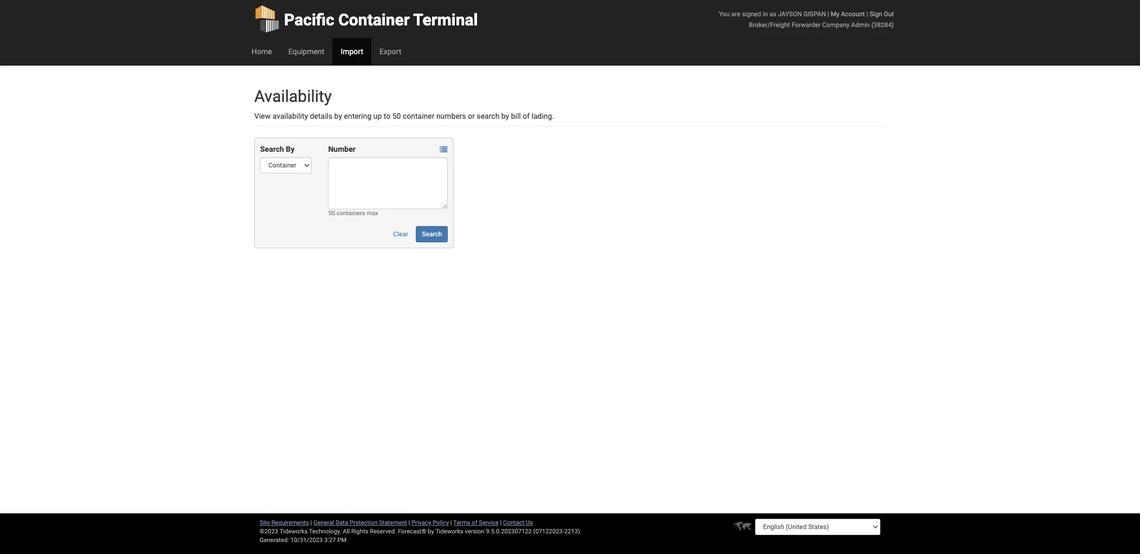Task type: vqa. For each thing, say whether or not it's contained in the screenshot.
'Mass'
no



Task type: describe. For each thing, give the bounding box(es) containing it.
pacific
[[284, 10, 334, 29]]

reserved.
[[370, 528, 397, 535]]

version
[[465, 528, 485, 535]]

©2023 tideworks
[[260, 528, 308, 535]]

import
[[341, 47, 363, 56]]

to
[[384, 112, 391, 120]]

| up tideworks
[[451, 520, 452, 527]]

pacific container terminal
[[284, 10, 478, 29]]

details
[[310, 112, 333, 120]]

show list image
[[440, 146, 448, 154]]

in
[[763, 10, 768, 18]]

container
[[403, 112, 435, 120]]

entering
[[344, 112, 372, 120]]

container
[[339, 10, 410, 29]]

site
[[260, 520, 270, 527]]

or
[[468, 112, 475, 120]]

clear button
[[387, 226, 414, 242]]

policy
[[433, 520, 449, 527]]

| up forecast®
[[409, 520, 410, 527]]

equipment button
[[280, 38, 333, 65]]

all
[[343, 528, 350, 535]]

max
[[367, 210, 378, 217]]

terms
[[453, 520, 470, 527]]

| up "9.5.0.202307122" on the left bottom of the page
[[500, 520, 502, 527]]

account
[[841, 10, 865, 18]]

my account link
[[831, 10, 865, 18]]

| left general
[[311, 520, 312, 527]]

(07122023-
[[533, 528, 564, 535]]

forecast®
[[398, 528, 426, 535]]

0 horizontal spatial by
[[334, 112, 342, 120]]

general data protection statement link
[[314, 520, 407, 527]]

statement
[[379, 520, 407, 527]]

search by
[[260, 145, 295, 153]]

clear
[[393, 230, 408, 238]]

Number text field
[[328, 157, 448, 209]]

view availability details by entering up to 50 container numbers or search by bill of lading.
[[254, 112, 554, 120]]

out
[[884, 10, 894, 18]]

availability
[[273, 112, 308, 120]]

10/31/2023
[[291, 537, 323, 544]]

| left sign
[[867, 10, 868, 18]]

my
[[831, 10, 840, 18]]

company
[[823, 21, 850, 29]]

2 horizontal spatial by
[[502, 112, 509, 120]]

broker/freight
[[749, 21, 790, 29]]



Task type: locate. For each thing, give the bounding box(es) containing it.
50 left containers
[[328, 210, 335, 217]]

9.5.0.202307122
[[486, 528, 532, 535]]

view
[[254, 112, 271, 120]]

of inside site requirements | general data protection statement | privacy policy | terms of service | contact us ©2023 tideworks technology. all rights reserved. forecast® by tideworks version 9.5.0.202307122 (07122023-2213) generated: 10/31/2023 3:27 pm
[[472, 520, 478, 527]]

jayson
[[778, 10, 802, 18]]

by right details
[[334, 112, 342, 120]]

search right clear button
[[422, 230, 442, 238]]

you
[[719, 10, 730, 18]]

1 horizontal spatial search
[[422, 230, 442, 238]]

you are signed in as jayson gispan | my account | sign out broker/freight forwarder company admin (38284)
[[719, 10, 894, 29]]

search
[[477, 112, 500, 120]]

pm
[[338, 537, 347, 544]]

equipment
[[288, 47, 325, 56]]

admin
[[851, 21, 870, 29]]

bill
[[511, 112, 521, 120]]

tideworks
[[436, 528, 464, 535]]

contact
[[503, 520, 525, 527]]

us
[[526, 520, 533, 527]]

gispan
[[804, 10, 826, 18]]

by left bill
[[502, 112, 509, 120]]

as
[[770, 10, 777, 18]]

search for search by
[[260, 145, 284, 153]]

are
[[732, 10, 741, 18]]

forwarder
[[792, 21, 821, 29]]

up
[[374, 112, 382, 120]]

by
[[286, 145, 295, 153]]

1 vertical spatial of
[[472, 520, 478, 527]]

lading.
[[532, 112, 554, 120]]

search
[[260, 145, 284, 153], [422, 230, 442, 238]]

1 horizontal spatial by
[[428, 528, 434, 535]]

contact us link
[[503, 520, 533, 527]]

1 horizontal spatial 50
[[392, 112, 401, 120]]

50
[[392, 112, 401, 120], [328, 210, 335, 217]]

0 horizontal spatial search
[[260, 145, 284, 153]]

protection
[[350, 520, 378, 527]]

50 containers max
[[328, 210, 378, 217]]

sign out link
[[870, 10, 894, 18]]

search left by
[[260, 145, 284, 153]]

search for search
[[422, 230, 442, 238]]

general
[[314, 520, 334, 527]]

site requirements | general data protection statement | privacy policy | terms of service | contact us ©2023 tideworks technology. all rights reserved. forecast® by tideworks version 9.5.0.202307122 (07122023-2213) generated: 10/31/2023 3:27 pm
[[260, 520, 580, 544]]

requirements
[[272, 520, 309, 527]]

service
[[479, 520, 499, 527]]

privacy
[[412, 520, 431, 527]]

signed
[[742, 10, 761, 18]]

50 right "to"
[[392, 112, 401, 120]]

2213)
[[564, 528, 580, 535]]

of
[[523, 112, 530, 120], [472, 520, 478, 527]]

search inside button
[[422, 230, 442, 238]]

site requirements link
[[260, 520, 309, 527]]

0 horizontal spatial 50
[[328, 210, 335, 217]]

0 horizontal spatial of
[[472, 520, 478, 527]]

rights
[[351, 528, 369, 535]]

pacific container terminal link
[[254, 0, 478, 38]]

1 vertical spatial 50
[[328, 210, 335, 217]]

numbers
[[437, 112, 466, 120]]

terms of service link
[[453, 520, 499, 527]]

by inside site requirements | general data protection statement | privacy policy | terms of service | contact us ©2023 tideworks technology. all rights reserved. forecast® by tideworks version 9.5.0.202307122 (07122023-2213) generated: 10/31/2023 3:27 pm
[[428, 528, 434, 535]]

1 vertical spatial search
[[422, 230, 442, 238]]

import button
[[333, 38, 371, 65]]

3:27
[[324, 537, 336, 544]]

data
[[336, 520, 348, 527]]

by
[[334, 112, 342, 120], [502, 112, 509, 120], [428, 528, 434, 535]]

generated:
[[260, 537, 289, 544]]

search button
[[416, 226, 448, 242]]

|
[[828, 10, 829, 18], [867, 10, 868, 18], [311, 520, 312, 527], [409, 520, 410, 527], [451, 520, 452, 527], [500, 520, 502, 527]]

home
[[252, 47, 272, 56]]

number
[[328, 145, 356, 153]]

export
[[380, 47, 402, 56]]

0 vertical spatial 50
[[392, 112, 401, 120]]

availability
[[254, 87, 332, 106]]

containers
[[337, 210, 365, 217]]

privacy policy link
[[412, 520, 449, 527]]

by down privacy policy link
[[428, 528, 434, 535]]

of up 'version'
[[472, 520, 478, 527]]

technology.
[[309, 528, 342, 535]]

0 vertical spatial search
[[260, 145, 284, 153]]

| left my
[[828, 10, 829, 18]]

export button
[[371, 38, 410, 65]]

(38284)
[[872, 21, 894, 29]]

0 vertical spatial of
[[523, 112, 530, 120]]

1 horizontal spatial of
[[523, 112, 530, 120]]

of right bill
[[523, 112, 530, 120]]

terminal
[[413, 10, 478, 29]]

home button
[[244, 38, 280, 65]]

sign
[[870, 10, 883, 18]]



